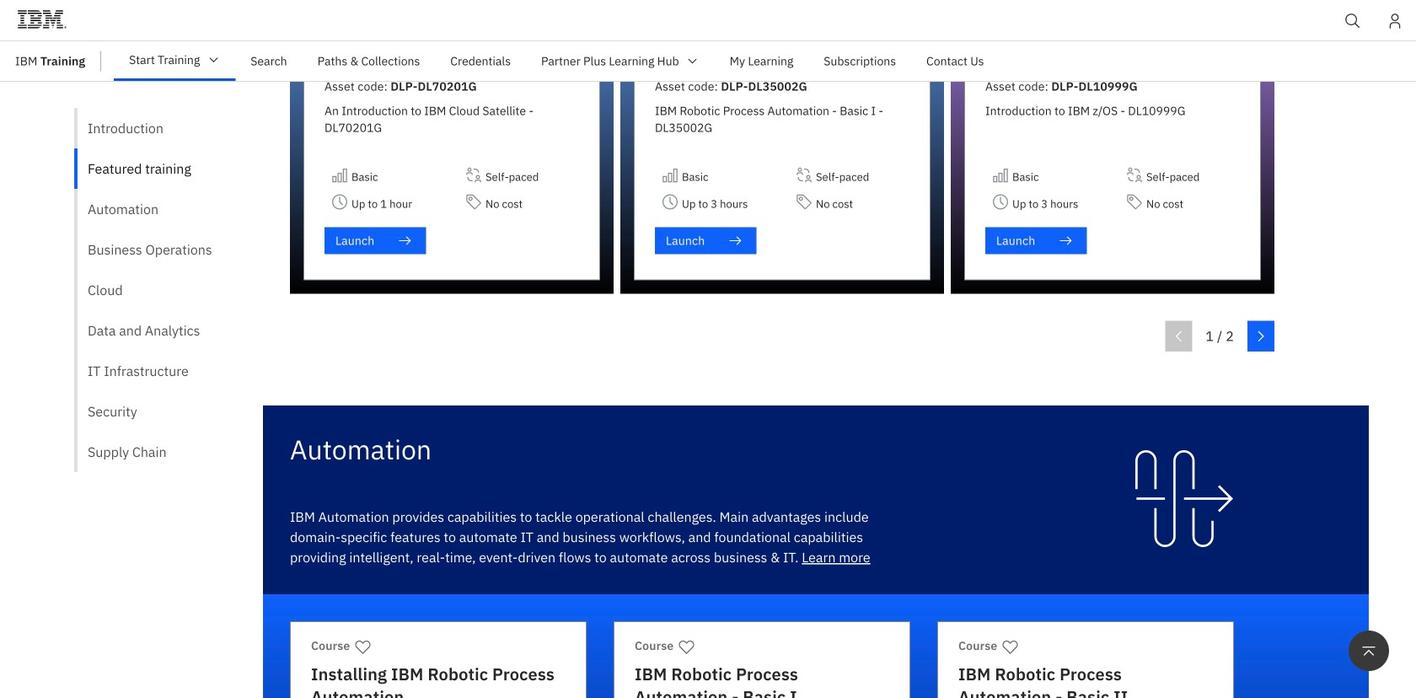 Task type: describe. For each thing, give the bounding box(es) containing it.
search image
[[1345, 13, 1362, 30]]

notifications image
[[1387, 13, 1404, 30]]



Task type: vqa. For each thing, say whether or not it's contained in the screenshot.
the Search image in the right top of the page
yes



Task type: locate. For each thing, give the bounding box(es) containing it.
ibm platform name element
[[0, 0, 1416, 48], [0, 41, 1416, 82], [114, 41, 1416, 81]]

scroll to top image
[[1361, 642, 1378, 659]]

start training image
[[207, 53, 220, 67]]

partner plus learning hub image
[[686, 54, 700, 68]]



